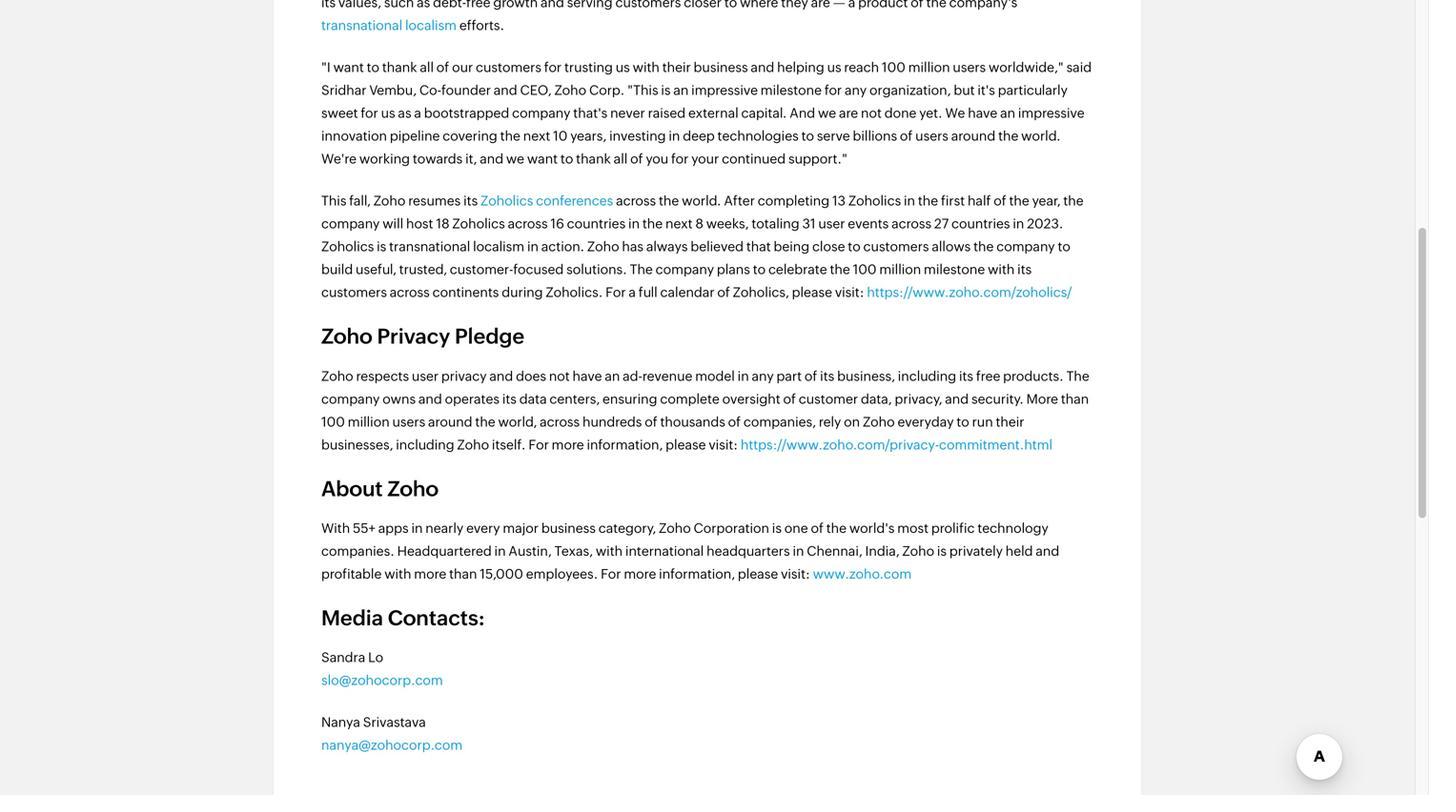 Task type: vqa. For each thing, say whether or not it's contained in the screenshot.
other to the middle
no



Task type: describe. For each thing, give the bounding box(es) containing it.
ceo,
[[520, 83, 552, 98]]

security.
[[972, 391, 1024, 407]]

to down 2023.
[[1058, 239, 1071, 254]]

company down 2023.
[[997, 239, 1055, 254]]

2 horizontal spatial us
[[827, 60, 842, 75]]

the down you
[[659, 193, 679, 209]]

it,
[[466, 151, 477, 167]]

and left ceo,
[[494, 83, 518, 98]]

of down part
[[784, 391, 796, 407]]

vembu,
[[369, 83, 417, 98]]

media
[[321, 606, 383, 630]]

category,
[[599, 521, 656, 536]]

lo
[[368, 650, 384, 665]]

of left you
[[631, 151, 643, 167]]

for up the 'are'
[[825, 83, 842, 98]]

user inside zoho respects user privacy and does not have an ad-revenue model in any part of its business, including its free products. the company owns and operates its data centers, ensuring complete oversight of customer data, privacy, and security. more than 100 million users around the world, across hundreds of thousands of companies, rely on zoho everyday to run their businesses, including zoho itself. for more information, please visit:
[[412, 368, 439, 384]]

calendar
[[661, 285, 715, 300]]

nanya
[[321, 715, 360, 730]]

our
[[452, 60, 473, 75]]

corp.
[[589, 83, 625, 98]]

zoho up apps
[[388, 477, 439, 501]]

to inside zoho respects user privacy and does not have an ad-revenue model in any part of its business, including its free products. the company owns and operates its data centers, ensuring complete oversight of customer data, privacy, and security. more than 100 million users around the world, across hundreds of thousands of companies, rely on zoho everyday to run their businesses, including zoho itself. for more information, please visit:
[[957, 414, 970, 429]]

serve
[[817, 128, 850, 144]]

the up always on the left top of the page
[[643, 216, 663, 231]]

for right you
[[671, 151, 689, 167]]

media contacts:
[[321, 606, 485, 630]]

held
[[1006, 544, 1033, 559]]

done
[[885, 106, 917, 121]]

and left the does
[[490, 368, 513, 384]]

the right "year," at the right top of page
[[1064, 193, 1084, 209]]

headquartered
[[397, 544, 492, 559]]

zoho left respects
[[321, 368, 354, 384]]

with 55+ apps in nearly every major business category, zoho corporation is one of the world's most prolific technology companies. headquartered in austin, texas, with international headquarters in chennai, india, zoho is privately held and profitable with more than 15,000 employees. for more information, please visit:
[[321, 521, 1060, 582]]

in left 2023.
[[1013, 216, 1025, 231]]

on
[[844, 414, 860, 429]]

rely
[[819, 414, 842, 429]]

its up customer
[[820, 368, 835, 384]]

always
[[647, 239, 688, 254]]

zoho up respects
[[321, 324, 373, 349]]

trusting
[[565, 60, 613, 75]]

zoho down data, at the right of page
[[863, 414, 895, 429]]

with down category,
[[596, 544, 623, 559]]

employees.
[[526, 566, 598, 582]]

0 horizontal spatial all
[[420, 60, 434, 75]]

around inside "i want to thank all of our customers for trusting us with their business and helping us reach 100 million users worldwide," said sridhar vembu, co-founder and ceo, zoho corp. "this is an impressive milestone for any organization, but it's particularly sweet for us as a bootstrapped company that's never raised external capital. and we are not done yet. we have an impressive innovation pipeline covering the next 10 years, investing in deep technologies to serve billions of users around the world. we're working towards it, and we want to thank all of you for your continued support."
[[952, 128, 996, 144]]

to right close
[[848, 239, 861, 254]]

the inside zoho respects user privacy and does not have an ad-revenue model in any part of its business, including its free products. the company owns and operates its data centers, ensuring complete oversight of customer data, privacy, and security. more than 100 million users around the world, across hundreds of thousands of companies, rely on zoho everyday to run their businesses, including zoho itself. for more information, please visit:
[[1067, 368, 1090, 384]]

in up has
[[629, 216, 640, 231]]

of right the half
[[994, 193, 1007, 209]]

of left our
[[437, 60, 449, 75]]

continents
[[433, 285, 499, 300]]

transnational localism efforts.
[[321, 18, 505, 33]]

their inside zoho respects user privacy and does not have an ad-revenue model in any part of its business, including its free products. the company owns and operates its data centers, ensuring complete oversight of customer data, privacy, and security. more than 100 million users around the world, across hundreds of thousands of companies, rely on zoho everyday to run their businesses, including zoho itself. for more information, please visit:
[[996, 414, 1025, 429]]

company down fall,
[[321, 216, 380, 231]]

next inside "i want to thank all of our customers for trusting us with their business and helping us reach 100 million users worldwide," said sridhar vembu, co-founder and ceo, zoho corp. "this is an impressive milestone for any organization, but it's particularly sweet for us as a bootstrapped company that's never raised external capital. and we are not done yet. we have an impressive innovation pipeline covering the next 10 years, investing in deep technologies to serve billions of users around the world. we're working towards it, and we want to thank all of you for your continued support."
[[523, 128, 551, 144]]

2023.
[[1027, 216, 1064, 231]]

visit: inside across the world. after completing 13 zoholics in the first half of the year, the company will host 18 zoholics across 16 countries in the next 8 weeks, totaling 31 user events across 27 countries in 2023. zoholics is transnational localism in action. zoho has always believed that being close to customers allows the company to build useful, trusted, customer-focused solutions. the company plans to celebrate the 100 million milestone with its customers across continents during zoholics. for a full calendar of zoholics, please visit:
[[835, 285, 865, 300]]

15,000
[[480, 566, 524, 582]]

user inside across the world. after completing 13 zoholics in the first half of the year, the company will host 18 zoholics across 16 countries in the next 8 weeks, totaling 31 user events across 27 countries in 2023. zoholics is transnational localism in action. zoho has always believed that being close to customers allows the company to build useful, trusted, customer-focused solutions. the company plans to celebrate the 100 million milestone with its customers across continents during zoholics. for a full calendar of zoholics, please visit:
[[819, 216, 845, 231]]

company up calendar at the top of page
[[656, 262, 714, 277]]

https://www.zoho.com/zoholics/ link
[[867, 285, 1073, 300]]

years,
[[571, 128, 607, 144]]

zoholics up events
[[849, 193, 902, 209]]

zoholics down this fall, zoho resumes its zoholics conferences
[[452, 216, 505, 231]]

100 inside "i want to thank all of our customers for trusting us with their business and helping us reach 100 million users worldwide," said sridhar vembu, co-founder and ceo, zoho corp. "this is an impressive milestone for any organization, but it's particularly sweet for us as a bootstrapped company that's never raised external capital. and we are not done yet. we have an impressive innovation pipeline covering the next 10 years, investing in deep technologies to serve billions of users around the world. we're working towards it, and we want to thank all of you for your continued support."
[[882, 60, 906, 75]]

customer-
[[450, 262, 513, 277]]

its left free
[[959, 368, 974, 384]]

16
[[551, 216, 564, 231]]

a inside across the world. after completing 13 zoholics in the first half of the year, the company will host 18 zoholics across 16 countries in the next 8 weeks, totaling 31 user events across 27 countries in 2023. zoholics is transnational localism in action. zoho has always believed that being close to customers allows the company to build useful, trusted, customer-focused solutions. the company plans to celebrate the 100 million milestone with its customers across continents during zoholics. for a full calendar of zoholics, please visit:
[[629, 285, 636, 300]]

data,
[[861, 391, 892, 407]]

to down and
[[802, 128, 815, 144]]

and right owns
[[419, 391, 442, 407]]

business inside with 55+ apps in nearly every major business category, zoho corporation is one of the world's most prolific technology companies. headquartered in austin, texas, with international headquarters in chennai, india, zoho is privately held and profitable with more than 15,000 employees. for more information, please visit:
[[542, 521, 596, 536]]

1 vertical spatial thank
[[576, 151, 611, 167]]

0 horizontal spatial including
[[396, 437, 455, 452]]

half
[[968, 193, 991, 209]]

with
[[321, 521, 350, 536]]

about zoho
[[321, 477, 439, 501]]

in up focused at left
[[527, 239, 539, 254]]

sandra lo slo@zohocorp.com
[[321, 650, 443, 688]]

https://www.zoho.com/privacy-commitment.html link
[[741, 437, 1053, 452]]

zoholics,
[[733, 285, 790, 300]]

zoholics left conferences
[[481, 193, 534, 209]]

operates
[[445, 391, 500, 407]]

0 vertical spatial we
[[818, 106, 837, 121]]

build
[[321, 262, 353, 277]]

bootstrapped
[[424, 106, 510, 121]]

next inside across the world. after completing 13 zoholics in the first half of the year, the company will host 18 zoholics across 16 countries in the next 8 weeks, totaling 31 user events across 27 countries in 2023. zoholics is transnational localism in action. zoho has always believed that being close to customers allows the company to build useful, trusted, customer-focused solutions. the company plans to celebrate the 100 million milestone with its customers across continents during zoholics. for a full calendar of zoholics, please visit:
[[666, 216, 693, 231]]

most
[[898, 521, 929, 536]]

localism inside across the world. after completing 13 zoholics in the first half of the year, the company will host 18 zoholics across 16 countries in the next 8 weeks, totaling 31 user events across 27 countries in 2023. zoholics is transnational localism in action. zoho has always believed that being close to customers allows the company to build useful, trusted, customer-focused solutions. the company plans to celebrate the 100 million milestone with its customers across continents during zoholics. for a full calendar of zoholics, please visit:
[[473, 239, 525, 254]]

of right part
[[805, 368, 818, 384]]

is left "one"
[[772, 521, 782, 536]]

this fall, zoho resumes its zoholics conferences
[[321, 193, 616, 209]]

to down 10
[[561, 151, 574, 167]]

1 countries from the left
[[567, 216, 626, 231]]

year,
[[1033, 193, 1061, 209]]

centers,
[[550, 391, 600, 407]]

0 horizontal spatial us
[[381, 106, 395, 121]]

apps
[[378, 521, 409, 536]]

first
[[941, 193, 965, 209]]

everyday
[[898, 414, 954, 429]]

in down "one"
[[793, 544, 804, 559]]

please inside across the world. after completing 13 zoholics in the first half of the year, the company will host 18 zoholics across 16 countries in the next 8 weeks, totaling 31 user events across 27 countries in 2023. zoholics is transnational localism in action. zoho has always believed that being close to customers allows the company to build useful, trusted, customer-focused solutions. the company plans to celebrate the 100 million milestone with its customers across continents during zoholics. for a full calendar of zoholics, please visit:
[[792, 285, 833, 300]]

the down particularly
[[999, 128, 1019, 144]]

the left the first
[[918, 193, 939, 209]]

zoho up will
[[374, 193, 406, 209]]

information, inside with 55+ apps in nearly every major business category, zoho corporation is one of the world's most prolific technology companies. headquartered in austin, texas, with international headquarters in chennai, india, zoho is privately held and profitable with more than 15,000 employees. for more information, please visit:
[[659, 566, 735, 582]]

completing
[[758, 193, 830, 209]]

the right covering
[[500, 128, 521, 144]]

in right apps
[[412, 521, 423, 536]]

world,
[[498, 414, 537, 429]]

across left 27
[[892, 216, 932, 231]]

0 vertical spatial thank
[[382, 60, 417, 75]]

slo@zohocorp.com link
[[321, 673, 443, 688]]

is down the prolific
[[937, 544, 947, 559]]

0 horizontal spatial more
[[414, 566, 447, 582]]

zoholics.
[[546, 285, 603, 300]]

slo@zohocorp.com
[[321, 673, 443, 688]]

its right resumes
[[464, 193, 478, 209]]

of down done
[[900, 128, 913, 144]]

1 horizontal spatial us
[[616, 60, 630, 75]]

host
[[406, 216, 433, 231]]

with up media contacts:
[[385, 566, 412, 582]]

and left helping
[[751, 60, 775, 75]]

across up has
[[616, 193, 656, 209]]

india,
[[866, 544, 900, 559]]

zoho privacy pledge
[[321, 324, 525, 349]]

around inside zoho respects user privacy and does not have an ad-revenue model in any part of its business, including its free products. the company owns and operates its data centers, ensuring complete oversight of customer data, privacy, and security. more than 100 million users around the world, across hundreds of thousands of companies, rely on zoho everyday to run their businesses, including zoho itself. for more information, please visit:
[[428, 414, 473, 429]]

we're
[[321, 151, 357, 167]]

founder
[[442, 83, 491, 98]]

srivastava
[[363, 715, 426, 730]]

business inside "i want to thank all of our customers for trusting us with their business and helping us reach 100 million users worldwide," said sridhar vembu, co-founder and ceo, zoho corp. "this is an impressive milestone for any organization, but it's particularly sweet for us as a bootstrapped company that's never raised external capital. and we are not done yet. we have an impressive innovation pipeline covering the next 10 years, investing in deep technologies to serve billions of users around the world. we're working towards it, and we want to thank all of you for your continued support."
[[694, 60, 748, 75]]

of down ensuring
[[645, 414, 658, 429]]

of down the oversight
[[728, 414, 741, 429]]

of down plans
[[718, 285, 730, 300]]

customer
[[799, 391, 859, 407]]

model
[[696, 368, 735, 384]]

have inside zoho respects user privacy and does not have an ad-revenue model in any part of its business, including its free products. the company owns and operates its data centers, ensuring complete oversight of customer data, privacy, and security. more than 100 million users around the world, across hundreds of thousands of companies, rely on zoho everyday to run their businesses, including zoho itself. for more information, please visit:
[[573, 368, 602, 384]]

more
[[1027, 391, 1059, 407]]

innovation
[[321, 128, 387, 144]]

than inside with 55+ apps in nearly every major business category, zoho corporation is one of the world's most prolific technology companies. headquartered in austin, texas, with international headquarters in chennai, india, zoho is privately held and profitable with more than 15,000 employees. for more information, please visit:
[[449, 566, 477, 582]]

any inside "i want to thank all of our customers for trusting us with their business and helping us reach 100 million users worldwide," said sridhar vembu, co-founder and ceo, zoho corp. "this is an impressive milestone for any organization, but it's particularly sweet for us as a bootstrapped company that's never raised external capital. and we are not done yet. we have an impressive innovation pipeline covering the next 10 years, investing in deep technologies to serve billions of users around the world. we're working towards it, and we want to thank all of you for your continued support."
[[845, 83, 867, 98]]

your
[[692, 151, 719, 167]]

have inside "i want to thank all of our customers for trusting us with their business and helping us reach 100 million users worldwide," said sridhar vembu, co-founder and ceo, zoho corp. "this is an impressive milestone for any organization, but it's particularly sweet for us as a bootstrapped company that's never raised external capital. and we are not done yet. we have an impressive innovation pipeline covering the next 10 years, investing in deep technologies to serve billions of users around the world. we're working towards it, and we want to thank all of you for your continued support."
[[968, 106, 998, 121]]

for inside with 55+ apps in nearly every major business category, zoho corporation is one of the world's most prolific technology companies. headquartered in austin, texas, with international headquarters in chennai, india, zoho is privately held and profitable with more than 15,000 employees. for more information, please visit:
[[601, 566, 621, 582]]

the inside across the world. after completing 13 zoholics in the first half of the year, the company will host 18 zoholics across 16 countries in the next 8 weeks, totaling 31 user events across 27 countries in 2023. zoholics is transnational localism in action. zoho has always believed that being close to customers allows the company to build useful, trusted, customer-focused solutions. the company plans to celebrate the 100 million milestone with its customers across continents during zoholics. for a full calendar of zoholics, please visit:
[[630, 262, 653, 277]]

2 horizontal spatial users
[[953, 60, 986, 75]]

does
[[516, 368, 547, 384]]

businesses,
[[321, 437, 393, 452]]

profitable
[[321, 566, 382, 582]]

information, inside zoho respects user privacy and does not have an ad-revenue model in any part of its business, including its free products. the company owns and operates its data centers, ensuring complete oversight of customer data, privacy, and security. more than 100 million users around the world, across hundreds of thousands of companies, rely on zoho everyday to run their businesses, including zoho itself. for more information, please visit:
[[587, 437, 663, 452]]

users inside zoho respects user privacy and does not have an ad-revenue model in any part of its business, including its free products. the company owns and operates its data centers, ensuring complete oversight of customer data, privacy, and security. more than 100 million users around the world, across hundreds of thousands of companies, rely on zoho everyday to run their businesses, including zoho itself. for more information, please visit:
[[392, 414, 426, 429]]

every
[[466, 521, 500, 536]]

will
[[383, 216, 404, 231]]

co-
[[420, 83, 442, 98]]

sandra
[[321, 650, 366, 665]]

revenue
[[643, 368, 693, 384]]

zoho up international
[[659, 521, 691, 536]]

its left data
[[502, 391, 517, 407]]

world. inside "i want to thank all of our customers for trusting us with their business and helping us reach 100 million users worldwide," said sridhar vembu, co-founder and ceo, zoho corp. "this is an impressive milestone for any organization, but it's particularly sweet for us as a bootstrapped company that's never raised external capital. and we are not done yet. we have an impressive innovation pipeline covering the next 10 years, investing in deep technologies to serve billions of users around the world. we're working towards it, and we want to thank all of you for your continued support."
[[1022, 128, 1061, 144]]

continued
[[722, 151, 786, 167]]

https://www.zoho.com/zoholics/
[[867, 285, 1073, 300]]

major
[[503, 521, 539, 536]]

believed
[[691, 239, 744, 254]]

texas,
[[555, 544, 593, 559]]

run
[[972, 414, 994, 429]]

efforts.
[[460, 18, 505, 33]]

1 horizontal spatial users
[[916, 128, 949, 144]]

0 vertical spatial an
[[674, 83, 689, 98]]

than inside zoho respects user privacy and does not have an ad-revenue model in any part of its business, including its free products. the company owns and operates its data centers, ensuring complete oversight of customer data, privacy, and security. more than 100 million users around the world, across hundreds of thousands of companies, rely on zoho everyday to run their businesses, including zoho itself. for more information, please visit:
[[1061, 391, 1089, 407]]

of inside with 55+ apps in nearly every major business category, zoho corporation is one of the world's most prolific technology companies. headquartered in austin, texas, with international headquarters in chennai, india, zoho is privately held and profitable with more than 15,000 employees. for more information, please visit:
[[811, 521, 824, 536]]

100 inside zoho respects user privacy and does not have an ad-revenue model in any part of its business, including its free products. the company owns and operates its data centers, ensuring complete oversight of customer data, privacy, and security. more than 100 million users around the world, across hundreds of thousands of companies, rely on zoho everyday to run their businesses, including zoho itself. for more information, please visit:
[[321, 414, 345, 429]]

investing
[[610, 128, 666, 144]]

2 horizontal spatial more
[[624, 566, 657, 582]]

privacy
[[377, 324, 450, 349]]



Task type: locate. For each thing, give the bounding box(es) containing it.
1 horizontal spatial their
[[996, 414, 1025, 429]]

1 horizontal spatial user
[[819, 216, 845, 231]]

100 up businesses,
[[321, 414, 345, 429]]

1 vertical spatial all
[[614, 151, 628, 167]]

sweet
[[321, 106, 358, 121]]

0 vertical spatial the
[[630, 262, 653, 277]]

weeks,
[[707, 216, 749, 231]]

company inside zoho respects user privacy and does not have an ad-revenue model in any part of its business, including its free products. the company owns and operates its data centers, ensuring complete oversight of customer data, privacy, and security. more than 100 million users around the world, across hundreds of thousands of companies, rely on zoho everyday to run their businesses, including zoho itself. for more information, please visit:
[[321, 391, 380, 407]]

milestone down helping
[[761, 83, 822, 98]]

across down trusted,
[[390, 285, 430, 300]]

resumes
[[408, 193, 461, 209]]

in down raised
[[669, 128, 680, 144]]

is up raised
[[661, 83, 671, 98]]

2 vertical spatial customers
[[321, 285, 387, 300]]

us up the corp.
[[616, 60, 630, 75]]

1 horizontal spatial more
[[552, 437, 584, 452]]

0 horizontal spatial business
[[542, 521, 596, 536]]

us left reach
[[827, 60, 842, 75]]

for right itself.
[[529, 437, 549, 452]]

the
[[630, 262, 653, 277], [1067, 368, 1090, 384]]

information, down 'hundreds' in the left bottom of the page
[[587, 437, 663, 452]]

nanya@zohocorp.com
[[321, 738, 463, 753]]

the up full
[[630, 262, 653, 277]]

2 countries from the left
[[952, 216, 1011, 231]]

zoho left itself.
[[457, 437, 489, 452]]

1 horizontal spatial visit:
[[781, 566, 810, 582]]

across inside zoho respects user privacy and does not have an ad-revenue model in any part of its business, including its free products. the company owns and operates its data centers, ensuring complete oversight of customer data, privacy, and security. more than 100 million users around the world, across hundreds of thousands of companies, rely on zoho everyday to run their businesses, including zoho itself. for more information, please visit:
[[540, 414, 580, 429]]

a inside "i want to thank all of our customers for trusting us with their business and helping us reach 100 million users worldwide," said sridhar vembu, co-founder and ceo, zoho corp. "this is an impressive milestone for any organization, but it's particularly sweet for us as a bootstrapped company that's never raised external capital. and we are not done yet. we have an impressive innovation pipeline covering the next 10 years, investing in deep technologies to serve billions of users around the world. we're working towards it, and we want to thank all of you for your continued support."
[[414, 106, 421, 121]]

a
[[414, 106, 421, 121], [629, 285, 636, 300]]

more
[[552, 437, 584, 452], [414, 566, 447, 582], [624, 566, 657, 582]]

0 vertical spatial have
[[968, 106, 998, 121]]

sridhar
[[321, 83, 367, 98]]

1 vertical spatial an
[[1001, 106, 1016, 121]]

1 horizontal spatial please
[[738, 566, 779, 582]]

its down 2023.
[[1018, 262, 1032, 277]]

information, down international
[[659, 566, 735, 582]]

their down security.
[[996, 414, 1025, 429]]

business,
[[837, 368, 896, 384]]

10
[[553, 128, 568, 144]]

0 horizontal spatial next
[[523, 128, 551, 144]]

2 vertical spatial users
[[392, 414, 426, 429]]

0 vertical spatial not
[[861, 106, 882, 121]]

the left "year," at the right top of page
[[1010, 193, 1030, 209]]

users down owns
[[392, 414, 426, 429]]

want down 10
[[527, 151, 558, 167]]

next
[[523, 128, 551, 144], [666, 216, 693, 231]]

external
[[689, 106, 739, 121]]

thank down years,
[[576, 151, 611, 167]]

1 vertical spatial business
[[542, 521, 596, 536]]

the right allows
[[974, 239, 994, 254]]

2 vertical spatial 100
[[321, 414, 345, 429]]

have
[[968, 106, 998, 121], [573, 368, 602, 384]]

ad-
[[623, 368, 643, 384]]

0 horizontal spatial around
[[428, 414, 473, 429]]

world.
[[1022, 128, 1061, 144], [682, 193, 722, 209]]

0 vertical spatial visit:
[[835, 285, 865, 300]]

zoho inside across the world. after completing 13 zoholics in the first half of the year, the company will host 18 zoholics across 16 countries in the next 8 weeks, totaling 31 user events across 27 countries in 2023. zoholics is transnational localism in action. zoho has always believed that being close to customers allows the company to build useful, trusted, customer-focused solutions. the company plans to celebrate the 100 million milestone with its customers across continents during zoholics. for a full calendar of zoholics, please visit:
[[587, 239, 620, 254]]

an inside zoho respects user privacy and does not have an ad-revenue model in any part of its business, including its free products. the company owns and operates its data centers, ensuring complete oversight of customer data, privacy, and security. more than 100 million users around the world, across hundreds of thousands of companies, rely on zoho everyday to run their businesses, including zoho itself. for more information, please visit:
[[605, 368, 620, 384]]

1 horizontal spatial any
[[845, 83, 867, 98]]

0 horizontal spatial thank
[[382, 60, 417, 75]]

0 horizontal spatial user
[[412, 368, 439, 384]]

world's
[[850, 521, 895, 536]]

the inside zoho respects user privacy and does not have an ad-revenue model in any part of its business, including its free products. the company owns and operates its data centers, ensuring complete oversight of customer data, privacy, and security. more than 100 million users around the world, across hundreds of thousands of companies, rely on zoho everyday to run their businesses, including zoho itself. for more information, please visit:
[[475, 414, 496, 429]]

impressive down particularly
[[1019, 106, 1085, 121]]

0 vertical spatial business
[[694, 60, 748, 75]]

0 vertical spatial want
[[333, 60, 364, 75]]

user
[[819, 216, 845, 231], [412, 368, 439, 384]]

2 horizontal spatial an
[[1001, 106, 1016, 121]]

in up 15,000
[[495, 544, 506, 559]]

0 horizontal spatial want
[[333, 60, 364, 75]]

including
[[898, 368, 957, 384], [396, 437, 455, 452]]

including down owns
[[396, 437, 455, 452]]

100 inside across the world. after completing 13 zoholics in the first half of the year, the company will host 18 zoholics across 16 countries in the next 8 weeks, totaling 31 user events across 27 countries in 2023. zoholics is transnational localism in action. zoho has always believed that being close to customers allows the company to build useful, trusted, customer-focused solutions. the company plans to celebrate the 100 million milestone with its customers across continents during zoholics. for a full calendar of zoholics, please visit:
[[853, 262, 877, 277]]

and right it,
[[480, 151, 504, 167]]

www.zoho.com
[[813, 566, 912, 582]]

business up external
[[694, 60, 748, 75]]

celebrate
[[769, 262, 828, 277]]

free
[[977, 368, 1001, 384]]

13
[[833, 193, 846, 209]]

an up raised
[[674, 83, 689, 98]]

1 vertical spatial customers
[[864, 239, 929, 254]]

localism up customer-
[[473, 239, 525, 254]]

pledge
[[455, 324, 525, 349]]

impressive
[[692, 83, 758, 98], [1019, 106, 1085, 121]]

hundreds
[[583, 414, 642, 429]]

million inside "i want to thank all of our customers for trusting us with their business and helping us reach 100 million users worldwide," said sridhar vembu, co-founder and ceo, zoho corp. "this is an impressive milestone for any organization, but it's particularly sweet for us as a bootstrapped company that's never raised external capital. and we are not done yet. we have an impressive innovation pipeline covering the next 10 years, investing in deep technologies to serve billions of users around the world. we're working towards it, and we want to thank all of you for your continued support."
[[909, 60, 951, 75]]

100 down events
[[853, 262, 877, 277]]

chennai,
[[807, 544, 863, 559]]

across down centers,
[[540, 414, 580, 429]]

zoho down most
[[903, 544, 935, 559]]

company down respects
[[321, 391, 380, 407]]

in left the first
[[904, 193, 916, 209]]

1 horizontal spatial 100
[[853, 262, 877, 277]]

totaling
[[752, 216, 800, 231]]

technologies
[[718, 128, 799, 144]]

visit: down close
[[835, 285, 865, 300]]

for down solutions.
[[606, 285, 626, 300]]

localism left "efforts."
[[405, 18, 457, 33]]

1 horizontal spatial including
[[898, 368, 957, 384]]

million inside zoho respects user privacy and does not have an ad-revenue model in any part of its business, including its free products. the company owns and operates its data centers, ensuring complete oversight of customer data, privacy, and security. more than 100 million users around the world, across hundreds of thousands of companies, rely on zoho everyday to run their businesses, including zoho itself. for more information, please visit:
[[348, 414, 390, 429]]

0 horizontal spatial localism
[[405, 18, 457, 33]]

1 vertical spatial million
[[880, 262, 922, 277]]

we left the 'are'
[[818, 106, 837, 121]]

0 horizontal spatial an
[[605, 368, 620, 384]]

across left 16
[[508, 216, 548, 231]]

0 vertical spatial 100
[[882, 60, 906, 75]]

world. inside across the world. after completing 13 zoholics in the first half of the year, the company will host 18 zoholics across 16 countries in the next 8 weeks, totaling 31 user events across 27 countries in 2023. zoholics is transnational localism in action. zoho has always believed that being close to customers allows the company to build useful, trusted, customer-focused solutions. the company plans to celebrate the 100 million milestone with its customers across continents during zoholics. for a full calendar of zoholics, please visit:
[[682, 193, 722, 209]]

visit: down thousands
[[709, 437, 738, 452]]

"i
[[321, 60, 331, 75]]

respects
[[356, 368, 409, 384]]

zoholics up build
[[321, 239, 374, 254]]

0 vertical spatial user
[[819, 216, 845, 231]]

0 vertical spatial transnational
[[321, 18, 403, 33]]

zoholics
[[481, 193, 534, 209], [849, 193, 902, 209], [452, 216, 505, 231], [321, 239, 374, 254]]

for up 'innovation' at the left of page
[[361, 106, 378, 121]]

zoho inside "i want to thank all of our customers for trusting us with their business and helping us reach 100 million users worldwide," said sridhar vembu, co-founder and ceo, zoho corp. "this is an impressive milestone for any organization, but it's particularly sweet for us as a bootstrapped company that's never raised external capital. and we are not done yet. we have an impressive innovation pipeline covering the next 10 years, investing in deep technologies to serve billions of users around the world. we're working towards it, and we want to thank all of you for your continued support."
[[555, 83, 587, 98]]

0 vertical spatial million
[[909, 60, 951, 75]]

us
[[616, 60, 630, 75], [827, 60, 842, 75], [381, 106, 395, 121]]

want
[[333, 60, 364, 75], [527, 151, 558, 167]]

its inside across the world. after completing 13 zoholics in the first half of the year, the company will host 18 zoholics across 16 countries in the next 8 weeks, totaling 31 user events across 27 countries in 2023. zoholics is transnational localism in action. zoho has always believed that being close to customers allows the company to build useful, trusted, customer-focused solutions. the company plans to celebrate the 100 million milestone with its customers across continents during zoholics. for a full calendar of zoholics, please visit:
[[1018, 262, 1032, 277]]

prolific
[[932, 521, 975, 536]]

company inside "i want to thank all of our customers for trusting us with their business and helping us reach 100 million users worldwide," said sridhar vembu, co-founder and ceo, zoho corp. "this is an impressive milestone for any organization, but it's particularly sweet for us as a bootstrapped company that's never raised external capital. and we are not done yet. we have an impressive innovation pipeline covering the next 10 years, investing in deep technologies to serve billions of users around the world. we're working towards it, and we want to thank all of you for your continued support."
[[512, 106, 571, 121]]

1 horizontal spatial around
[[952, 128, 996, 144]]

more down headquartered
[[414, 566, 447, 582]]

million inside across the world. after completing 13 zoholics in the first half of the year, the company will host 18 zoholics across 16 countries in the next 8 weeks, totaling 31 user events across 27 countries in 2023. zoholics is transnational localism in action. zoho has always believed that being close to customers allows the company to build useful, trusted, customer-focused solutions. the company plans to celebrate the 100 million milestone with its customers across continents during zoholics. for a full calendar of zoholics, please visit:
[[880, 262, 922, 277]]

0 vertical spatial any
[[845, 83, 867, 98]]

transnational inside across the world. after completing 13 zoholics in the first half of the year, the company will host 18 zoholics across 16 countries in the next 8 weeks, totaling 31 user events across 27 countries in 2023. zoholics is transnational localism in action. zoho has always believed that being close to customers allows the company to build useful, trusted, customer-focused solutions. the company plans to celebrate the 100 million milestone with its customers across continents during zoholics. for a full calendar of zoholics, please visit:
[[389, 239, 470, 254]]

1 vertical spatial a
[[629, 285, 636, 300]]

1 horizontal spatial impressive
[[1019, 106, 1085, 121]]

1 horizontal spatial world.
[[1022, 128, 1061, 144]]

around down operates
[[428, 414, 473, 429]]

please down celebrate
[[792, 285, 833, 300]]

1 horizontal spatial a
[[629, 285, 636, 300]]

and inside with 55+ apps in nearly every major business category, zoho corporation is one of the world's most prolific technology companies. headquartered in austin, texas, with international headquarters in chennai, india, zoho is privately held and profitable with more than 15,000 employees. for more information, please visit:
[[1036, 544, 1060, 559]]

1 horizontal spatial have
[[968, 106, 998, 121]]

with inside "i want to thank all of our customers for trusting us with their business and helping us reach 100 million users worldwide," said sridhar vembu, co-founder and ceo, zoho corp. "this is an impressive milestone for any organization, but it's particularly sweet for us as a bootstrapped company that's never raised external capital. and we are not done yet. we have an impressive innovation pipeline covering the next 10 years, investing in deep technologies to serve billions of users around the world. we're working towards it, and we want to thank all of you for your continued support."
[[633, 60, 660, 75]]

more inside zoho respects user privacy and does not have an ad-revenue model in any part of its business, including its free products. the company owns and operates its data centers, ensuring complete oversight of customer data, privacy, and security. more than 100 million users around the world, across hundreds of thousands of companies, rely on zoho everyday to run their businesses, including zoho itself. for more information, please visit:
[[552, 437, 584, 452]]

1 vertical spatial impressive
[[1019, 106, 1085, 121]]

0 horizontal spatial milestone
[[761, 83, 822, 98]]

1 horizontal spatial next
[[666, 216, 693, 231]]

1 horizontal spatial not
[[861, 106, 882, 121]]

visit: inside with 55+ apps in nearly every major business category, zoho corporation is one of the world's most prolific technology companies. headquartered in austin, texas, with international headquarters in chennai, india, zoho is privately held and profitable with more than 15,000 employees. for more information, please visit:
[[781, 566, 810, 582]]

1 vertical spatial than
[[449, 566, 477, 582]]

thank up vembu,
[[382, 60, 417, 75]]

about
[[321, 477, 383, 501]]

owns
[[383, 391, 416, 407]]

milestone inside "i want to thank all of our customers for trusting us with their business and helping us reach 100 million users worldwide," said sridhar vembu, co-founder and ceo, zoho corp. "this is an impressive milestone for any organization, but it's particularly sweet for us as a bootstrapped company that's never raised external capital. and we are not done yet. we have an impressive innovation pipeline covering the next 10 years, investing in deep technologies to serve billions of users around the world. we're working towards it, and we want to thank all of you for your continued support."
[[761, 83, 822, 98]]

2 horizontal spatial customers
[[864, 239, 929, 254]]

one
[[785, 521, 808, 536]]

we
[[818, 106, 837, 121], [506, 151, 525, 167]]

1 horizontal spatial we
[[818, 106, 837, 121]]

2 vertical spatial for
[[601, 566, 621, 582]]

all down investing
[[614, 151, 628, 167]]

privacy,
[[895, 391, 943, 407]]

any down reach
[[845, 83, 867, 98]]

business
[[694, 60, 748, 75], [542, 521, 596, 536]]

their up raised
[[663, 60, 691, 75]]

1 vertical spatial please
[[666, 437, 706, 452]]

"this
[[628, 83, 659, 98]]

to up vembu,
[[367, 60, 380, 75]]

thousands
[[660, 414, 726, 429]]

visit:
[[835, 285, 865, 300], [709, 437, 738, 452], [781, 566, 810, 582]]

0 horizontal spatial their
[[663, 60, 691, 75]]

to left run
[[957, 414, 970, 429]]

during
[[502, 285, 543, 300]]

we right it,
[[506, 151, 525, 167]]

0 vertical spatial please
[[792, 285, 833, 300]]

1 vertical spatial want
[[527, 151, 558, 167]]

in inside zoho respects user privacy and does not have an ad-revenue model in any part of its business, including its free products. the company owns and operates its data centers, ensuring complete oversight of customer data, privacy, and security. more than 100 million users around the world, across hundreds of thousands of companies, rely on zoho everyday to run their businesses, including zoho itself. for more information, please visit:
[[738, 368, 749, 384]]

0 vertical spatial a
[[414, 106, 421, 121]]

1 vertical spatial for
[[529, 437, 549, 452]]

2 vertical spatial million
[[348, 414, 390, 429]]

after
[[724, 193, 755, 209]]

1 vertical spatial have
[[573, 368, 602, 384]]

1 vertical spatial user
[[412, 368, 439, 384]]

for inside zoho respects user privacy and does not have an ad-revenue model in any part of its business, including its free products. the company owns and operates its data centers, ensuring complete oversight of customer data, privacy, and security. more than 100 million users around the world, across hundreds of thousands of companies, rely on zoho everyday to run their businesses, including zoho itself. for more information, please visit:
[[529, 437, 549, 452]]

0 horizontal spatial the
[[630, 262, 653, 277]]

please inside zoho respects user privacy and does not have an ad-revenue model in any part of its business, including its free products. the company owns and operates its data centers, ensuring complete oversight of customer data, privacy, and security. more than 100 million users around the world, across hundreds of thousands of companies, rely on zoho everyday to run their businesses, including zoho itself. for more information, please visit:
[[666, 437, 706, 452]]

said
[[1067, 60, 1092, 75]]

company down ceo,
[[512, 106, 571, 121]]

all up co-
[[420, 60, 434, 75]]

any inside zoho respects user privacy and does not have an ad-revenue model in any part of its business, including its free products. the company owns and operates its data centers, ensuring complete oversight of customer data, privacy, and security. more than 100 million users around the world, across hundreds of thousands of companies, rely on zoho everyday to run their businesses, including zoho itself. for more information, please visit:
[[752, 368, 774, 384]]

the down close
[[830, 262, 851, 277]]

0 vertical spatial milestone
[[761, 83, 822, 98]]

0 horizontal spatial impressive
[[692, 83, 758, 98]]

is inside across the world. after completing 13 zoholics in the first half of the year, the company will host 18 zoholics across 16 countries in the next 8 weeks, totaling 31 user events across 27 countries in 2023. zoholics is transnational localism in action. zoho has always believed that being close to customers allows the company to build useful, trusted, customer-focused solutions. the company plans to celebrate the 100 million milestone with its customers across continents during zoholics. for a full calendar of zoholics, please visit:
[[377, 239, 387, 254]]

transnational
[[321, 18, 403, 33], [389, 239, 470, 254]]

milestone inside across the world. after completing 13 zoholics in the first half of the year, the company will host 18 zoholics across 16 countries in the next 8 weeks, totaling 31 user events across 27 countries in 2023. zoholics is transnational localism in action. zoho has always believed that being close to customers allows the company to build useful, trusted, customer-focused solutions. the company plans to celebrate the 100 million milestone with its customers across continents during zoholics. for a full calendar of zoholics, please visit:
[[924, 262, 985, 277]]

2 vertical spatial visit:
[[781, 566, 810, 582]]

31
[[803, 216, 816, 231]]

0 horizontal spatial customers
[[321, 285, 387, 300]]

their inside "i want to thank all of our customers for trusting us with their business and helping us reach 100 million users worldwide," said sridhar vembu, co-founder and ceo, zoho corp. "this is an impressive milestone for any organization, but it's particularly sweet for us as a bootstrapped company that's never raised external capital. and we are not done yet. we have an impressive innovation pipeline covering the next 10 years, investing in deep technologies to serve billions of users around the world. we're working towards it, and we want to thank all of you for your continued support."
[[663, 60, 691, 75]]

support."
[[789, 151, 848, 167]]

0 horizontal spatial please
[[666, 437, 706, 452]]

and right privacy,
[[945, 391, 969, 407]]

please inside with 55+ apps in nearly every major business category, zoho corporation is one of the world's most prolific technology companies. headquartered in austin, texas, with international headquarters in chennai, india, zoho is privately held and profitable with more than 15,000 employees. for more information, please visit:
[[738, 566, 779, 582]]

user up owns
[[412, 368, 439, 384]]

have down the "it's"
[[968, 106, 998, 121]]

1 vertical spatial information,
[[659, 566, 735, 582]]

1 horizontal spatial countries
[[952, 216, 1011, 231]]

nearly
[[426, 521, 464, 536]]

solutions.
[[567, 262, 627, 277]]

towards
[[413, 151, 463, 167]]

0 vertical spatial than
[[1061, 391, 1089, 407]]

a right as
[[414, 106, 421, 121]]

1 horizontal spatial than
[[1061, 391, 1089, 407]]

1 horizontal spatial customers
[[476, 60, 542, 75]]

1 vertical spatial milestone
[[924, 262, 985, 277]]

milestone down allows
[[924, 262, 985, 277]]

1 vertical spatial we
[[506, 151, 525, 167]]

0 vertical spatial impressive
[[692, 83, 758, 98]]

0 horizontal spatial not
[[549, 368, 570, 384]]

0 vertical spatial all
[[420, 60, 434, 75]]

want right "i
[[333, 60, 364, 75]]

yet.
[[920, 106, 943, 121]]

1 horizontal spatial thank
[[576, 151, 611, 167]]

more down centers,
[[552, 437, 584, 452]]

for up ceo,
[[544, 60, 562, 75]]

27
[[935, 216, 949, 231]]

not right the 'are'
[[861, 106, 882, 121]]

us left as
[[381, 106, 395, 121]]

visit: inside zoho respects user privacy and does not have an ad-revenue model in any part of its business, including its free products. the company owns and operates its data centers, ensuring complete oversight of customer data, privacy, and security. more than 100 million users around the world, across hundreds of thousands of companies, rely on zoho everyday to run their businesses, including zoho itself. for more information, please visit:
[[709, 437, 738, 452]]

is inside "i want to thank all of our customers for trusting us with their business and helping us reach 100 million users worldwide," said sridhar vembu, co-founder and ceo, zoho corp. "this is an impressive milestone for any organization, but it's particularly sweet for us as a bootstrapped company that's never raised external capital. and we are not done yet. we have an impressive innovation pipeline covering the next 10 years, investing in deep technologies to serve billions of users around the world. we're working towards it, and we want to thank all of you for your continued support."
[[661, 83, 671, 98]]

1 vertical spatial around
[[428, 414, 473, 429]]

headquarters
[[707, 544, 790, 559]]

localism
[[405, 18, 457, 33], [473, 239, 525, 254]]

1 horizontal spatial all
[[614, 151, 628, 167]]

have up centers,
[[573, 368, 602, 384]]

user right 31
[[819, 216, 845, 231]]

in up the oversight
[[738, 368, 749, 384]]

next left 8
[[666, 216, 693, 231]]

1 horizontal spatial the
[[1067, 368, 1090, 384]]

corporation
[[694, 521, 770, 536]]

allows
[[932, 239, 971, 254]]

1 horizontal spatial want
[[527, 151, 558, 167]]

with inside across the world. after completing 13 zoholics in the first half of the year, the company will host 18 zoholics across 16 countries in the next 8 weeks, totaling 31 user events across 27 countries in 2023. zoholics is transnational localism in action. zoho has always believed that being close to customers allows the company to build useful, trusted, customer-focused solutions. the company plans to celebrate the 100 million milestone with its customers across continents during zoholics. for a full calendar of zoholics, please visit:
[[988, 262, 1015, 277]]

in inside "i want to thank all of our customers for trusting us with their business and helping us reach 100 million users worldwide," said sridhar vembu, co-founder and ceo, zoho corp. "this is an impressive milestone for any organization, but it's particularly sweet for us as a bootstrapped company that's never raised external capital. and we are not done yet. we have an impressive innovation pipeline covering the next 10 years, investing in deep technologies to serve billions of users around the world. we're working towards it, and we want to thank all of you for your continued support."
[[669, 128, 680, 144]]

please
[[792, 285, 833, 300], [666, 437, 706, 452], [738, 566, 779, 582]]

customers inside "i want to thank all of our customers for trusting us with their business and helping us reach 100 million users worldwide," said sridhar vembu, co-founder and ceo, zoho corp. "this is an impressive milestone for any organization, but it's particularly sweet for us as a bootstrapped company that's never raised external capital. and we are not done yet. we have an impressive innovation pipeline covering the next 10 years, investing in deep technologies to serve billions of users around the world. we're working towards it, and we want to thank all of you for your continued support."
[[476, 60, 542, 75]]

not inside zoho respects user privacy and does not have an ad-revenue model in any part of its business, including its free products. the company owns and operates its data centers, ensuring complete oversight of customer data, privacy, and security. more than 100 million users around the world, across hundreds of thousands of companies, rely on zoho everyday to run their businesses, including zoho itself. for more information, please visit:
[[549, 368, 570, 384]]

than down headquartered
[[449, 566, 477, 582]]

raised
[[648, 106, 686, 121]]

0 horizontal spatial users
[[392, 414, 426, 429]]

2 horizontal spatial please
[[792, 285, 833, 300]]

0 vertical spatial their
[[663, 60, 691, 75]]

0 horizontal spatial a
[[414, 106, 421, 121]]

worldwide,"
[[989, 60, 1064, 75]]

pipeline
[[390, 128, 440, 144]]

itself.
[[492, 437, 526, 452]]

1 horizontal spatial localism
[[473, 239, 525, 254]]

0 vertical spatial world.
[[1022, 128, 1061, 144]]

this
[[321, 193, 347, 209]]

plans
[[717, 262, 750, 277]]

1 vertical spatial including
[[396, 437, 455, 452]]

0 vertical spatial localism
[[405, 18, 457, 33]]

0 vertical spatial including
[[898, 368, 957, 384]]

1 vertical spatial any
[[752, 368, 774, 384]]

ensuring
[[603, 391, 658, 407]]

for inside across the world. after completing 13 zoholics in the first half of the year, the company will host 18 zoholics across 16 countries in the next 8 weeks, totaling 31 user events across 27 countries in 2023. zoholics is transnational localism in action. zoho has always believed that being close to customers allows the company to build useful, trusted, customer-focused solutions. the company plans to celebrate the 100 million milestone with its customers across continents during zoholics. for a full calendar of zoholics, please visit:
[[606, 285, 626, 300]]

customers down build
[[321, 285, 387, 300]]

information,
[[587, 437, 663, 452], [659, 566, 735, 582]]

0 horizontal spatial countries
[[567, 216, 626, 231]]

working
[[359, 151, 410, 167]]

2 vertical spatial please
[[738, 566, 779, 582]]

0 horizontal spatial 100
[[321, 414, 345, 429]]

0 vertical spatial next
[[523, 128, 551, 144]]

around
[[952, 128, 996, 144], [428, 414, 473, 429]]

nanya@zohocorp.com link
[[321, 738, 463, 753]]

useful,
[[356, 262, 397, 277]]

never
[[611, 106, 645, 121]]

is
[[661, 83, 671, 98], [377, 239, 387, 254], [772, 521, 782, 536], [937, 544, 947, 559]]

with up "this
[[633, 60, 660, 75]]

the inside with 55+ apps in nearly every major business category, zoho corporation is one of the world's most prolific technology companies. headquartered in austin, texas, with international headquarters in chennai, india, zoho is privately held and profitable with more than 15,000 employees. for more information, please visit:
[[827, 521, 847, 536]]

2 vertical spatial an
[[605, 368, 620, 384]]

products.
[[1004, 368, 1064, 384]]

please down headquarters
[[738, 566, 779, 582]]

full
[[639, 285, 658, 300]]

55+
[[353, 521, 376, 536]]

not inside "i want to thank all of our customers for trusting us with their business and helping us reach 100 million users worldwide," said sridhar vembu, co-founder and ceo, zoho corp. "this is an impressive milestone for any organization, but it's particularly sweet for us as a bootstrapped company that's never raised external capital. and we are not done yet. we have an impressive innovation pipeline covering the next 10 years, investing in deep technologies to serve billions of users around the world. we're working towards it, and we want to thank all of you for your continued support."
[[861, 106, 882, 121]]

the down operates
[[475, 414, 496, 429]]

to down that
[[753, 262, 766, 277]]



